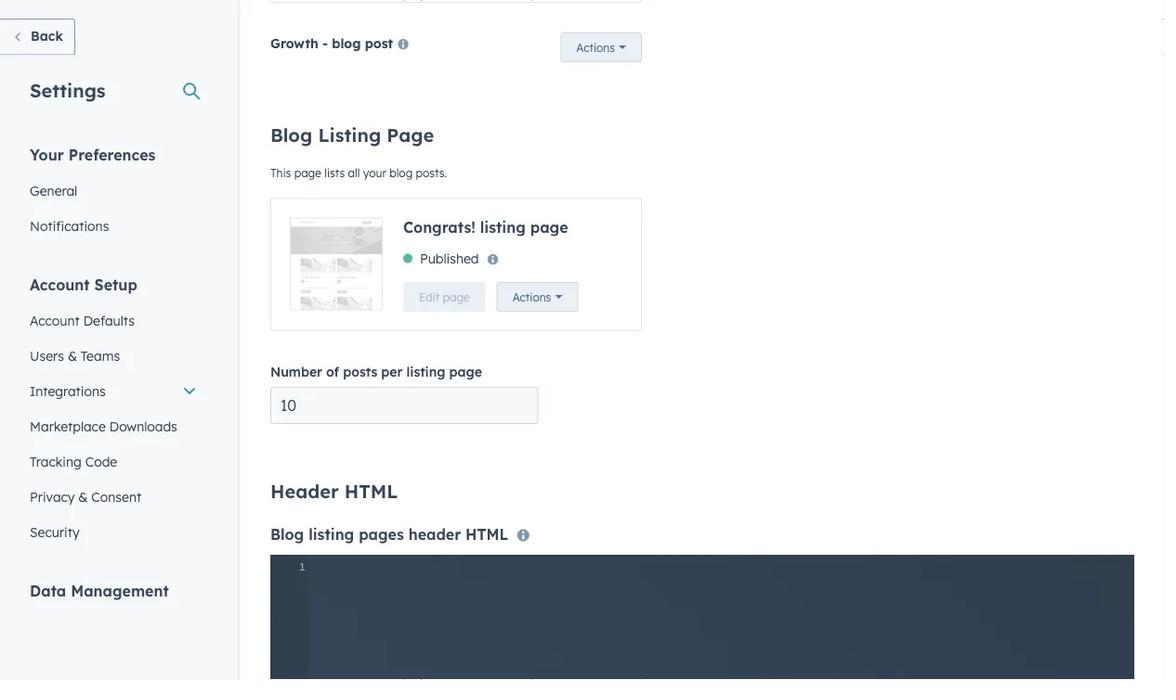 Task type: describe. For each thing, give the bounding box(es) containing it.
0 horizontal spatial blog
[[332, 35, 361, 52]]

defaults
[[83, 313, 135, 329]]

account for account defaults
[[30, 313, 80, 329]]

account defaults
[[30, 313, 135, 329]]

growth - blog post
[[270, 35, 393, 52]]

pages
[[359, 526, 404, 544]]

1
[[299, 560, 306, 575]]

header html
[[270, 480, 398, 504]]

header
[[270, 480, 339, 504]]

security link
[[19, 515, 208, 550]]

users & teams link
[[19, 339, 208, 374]]

0 horizontal spatial html
[[344, 480, 398, 504]]

users & teams
[[30, 348, 120, 364]]

marketplace downloads link
[[19, 409, 208, 445]]

published
[[420, 250, 479, 267]]

setup
[[94, 275, 137, 294]]

marketplace downloads
[[30, 419, 177, 435]]

tracking code
[[30, 454, 117, 470]]

code
[[85, 454, 117, 470]]

privacy & consent link
[[19, 480, 208, 515]]

data management
[[30, 582, 169, 601]]

preferences
[[68, 145, 156, 164]]

edit
[[419, 290, 440, 304]]

actions for the top actions popup button
[[576, 40, 615, 54]]

your
[[30, 145, 64, 164]]

privacy & consent
[[30, 489, 141, 505]]

back
[[31, 28, 63, 44]]

downloads
[[109, 419, 177, 435]]

settings
[[30, 79, 105, 102]]

congrats! listing page
[[403, 218, 568, 236]]

number
[[270, 364, 322, 380]]

blog for blog listing page
[[270, 123, 312, 146]]

back link
[[0, 19, 75, 55]]

consent
[[91, 489, 141, 505]]

teams
[[81, 348, 120, 364]]

blog listing page
[[270, 123, 434, 146]]

management
[[71, 582, 169, 601]]

1 vertical spatial html
[[466, 526, 508, 544]]

tracking code link
[[19, 445, 208, 480]]

number of posts per listing page
[[270, 364, 482, 380]]

marketplace
[[30, 419, 106, 435]]



Task type: vqa. For each thing, say whether or not it's contained in the screenshot.
Marketing
no



Task type: locate. For each thing, give the bounding box(es) containing it.
& right users
[[68, 348, 77, 364]]

page
[[294, 166, 321, 180], [530, 218, 568, 236], [443, 290, 470, 304], [449, 364, 482, 380]]

this page lists all your blog posts.
[[270, 166, 447, 180]]

1 vertical spatial actions button
[[497, 282, 578, 312]]

edit page
[[419, 290, 470, 304]]

0 vertical spatial blog
[[270, 123, 312, 146]]

0 vertical spatial blog
[[332, 35, 361, 52]]

listing
[[480, 218, 526, 236], [406, 364, 445, 380], [309, 526, 354, 544]]

1 vertical spatial blog
[[270, 526, 304, 544]]

security
[[30, 524, 80, 541]]

listing down header html
[[309, 526, 354, 544]]

general
[[30, 183, 77, 199]]

integrations
[[30, 383, 106, 399]]

your preferences element
[[19, 144, 208, 244]]

notifications
[[30, 218, 109, 234]]

1 vertical spatial &
[[78, 489, 88, 505]]

0 vertical spatial html
[[344, 480, 398, 504]]

blog listing pages header html
[[270, 526, 508, 544]]

1 vertical spatial actions
[[513, 290, 551, 304]]

-
[[322, 35, 328, 52]]

0 vertical spatial account
[[30, 275, 90, 294]]

edit page button
[[403, 282, 486, 312]]

actions for actions popup button to the bottom
[[513, 290, 551, 304]]

page inside button
[[443, 290, 470, 304]]

this
[[270, 166, 291, 180]]

your preferences
[[30, 145, 156, 164]]

& for privacy
[[78, 489, 88, 505]]

2 vertical spatial listing
[[309, 526, 354, 544]]

1 horizontal spatial actions
[[576, 40, 615, 54]]

integrations button
[[19, 374, 208, 409]]

posts
[[343, 364, 377, 380]]

header
[[408, 526, 461, 544]]

users
[[30, 348, 64, 364]]

1 vertical spatial account
[[30, 313, 80, 329]]

2 blog from the top
[[270, 526, 304, 544]]

growth
[[270, 35, 318, 52]]

data
[[30, 582, 66, 601]]

listing right per
[[406, 364, 445, 380]]

0 vertical spatial &
[[68, 348, 77, 364]]

actions button
[[561, 33, 642, 62], [497, 282, 578, 312]]

notifications link
[[19, 209, 208, 244]]

0 horizontal spatial listing
[[309, 526, 354, 544]]

per
[[381, 364, 403, 380]]

posts.
[[416, 166, 447, 180]]

account
[[30, 275, 90, 294], [30, 313, 80, 329]]

None number field
[[270, 387, 539, 425]]

html
[[344, 480, 398, 504], [466, 526, 508, 544]]

page
[[387, 123, 434, 146]]

blog
[[332, 35, 361, 52], [390, 166, 413, 180]]

blog up this
[[270, 123, 312, 146]]

0 vertical spatial listing
[[480, 218, 526, 236]]

html up "pages"
[[344, 480, 398, 504]]

lists
[[324, 166, 345, 180]]

1 vertical spatial blog
[[390, 166, 413, 180]]

account defaults link
[[19, 303, 208, 339]]

listing for pages
[[309, 526, 354, 544]]

account setup element
[[19, 275, 208, 550]]

&
[[68, 348, 77, 364], [78, 489, 88, 505]]

your
[[363, 166, 386, 180]]

actions
[[576, 40, 615, 54], [513, 290, 551, 304]]

html right header
[[466, 526, 508, 544]]

of
[[326, 364, 339, 380]]

0 horizontal spatial actions
[[513, 290, 551, 304]]

account up users
[[30, 313, 80, 329]]

blog
[[270, 123, 312, 146], [270, 526, 304, 544]]

account for account setup
[[30, 275, 90, 294]]

general link
[[19, 173, 208, 209]]

1 horizontal spatial html
[[466, 526, 508, 544]]

2 horizontal spatial listing
[[480, 218, 526, 236]]

2 account from the top
[[30, 313, 80, 329]]

blog up 1
[[270, 526, 304, 544]]

post
[[365, 35, 393, 52]]

0 horizontal spatial &
[[68, 348, 77, 364]]

1 horizontal spatial listing
[[406, 364, 445, 380]]

blog right -
[[332, 35, 361, 52]]

listing
[[318, 123, 381, 146]]

listing right congrats!
[[480, 218, 526, 236]]

tracking
[[30, 454, 82, 470]]

1 vertical spatial listing
[[406, 364, 445, 380]]

1 horizontal spatial blog
[[390, 166, 413, 180]]

all
[[348, 166, 360, 180]]

blog for blog listing pages header html
[[270, 526, 304, 544]]

& right the privacy
[[78, 489, 88, 505]]

privacy
[[30, 489, 75, 505]]

& for users
[[68, 348, 77, 364]]

0 vertical spatial actions button
[[561, 33, 642, 62]]

congrats!
[[403, 218, 475, 236]]

1 blog from the top
[[270, 123, 312, 146]]

1 horizontal spatial &
[[78, 489, 88, 505]]

0 vertical spatial actions
[[576, 40, 615, 54]]

account setup
[[30, 275, 137, 294]]

account up account defaults
[[30, 275, 90, 294]]

listing for page
[[480, 218, 526, 236]]

1 account from the top
[[30, 275, 90, 294]]

blog right the your on the left top
[[390, 166, 413, 180]]



